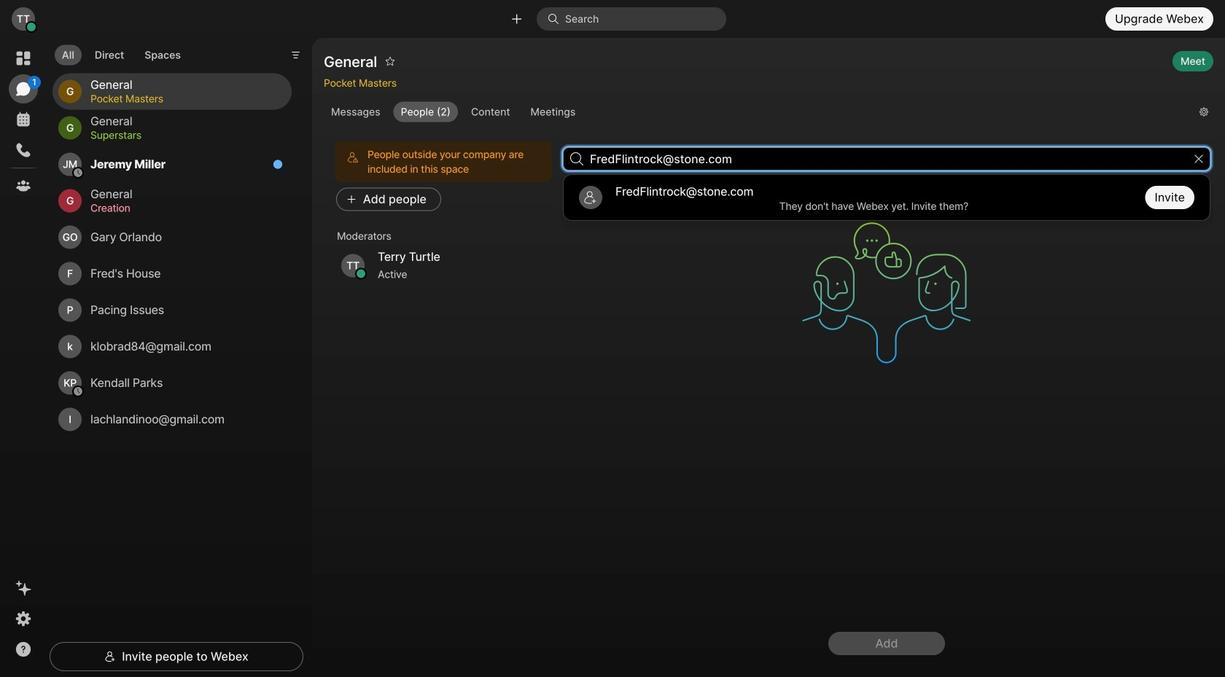 Task type: describe. For each thing, give the bounding box(es) containing it.
pocket masters element
[[90, 91, 274, 107]]

jeremy miller, new messages list item
[[53, 146, 292, 183]]

Add people by name or email text field
[[563, 147, 1211, 171]]

1 general list item from the top
[[53, 73, 292, 110]]

3 general list item from the top
[[53, 183, 292, 219]]

lachlandinoo@gmail.com list item
[[53, 402, 292, 438]]

creation element
[[90, 200, 274, 216]]

active element
[[378, 266, 543, 283]]

search_18 image
[[570, 152, 583, 166]]



Task type: locate. For each thing, give the bounding box(es) containing it.
new messages image
[[273, 159, 283, 170]]

list item
[[567, 179, 1206, 216]]

2 general list item from the top
[[53, 110, 292, 146]]

superstars element
[[90, 127, 274, 143]]

general list item up superstars "element"
[[53, 73, 292, 110]]

gary orlando list item
[[53, 219, 292, 256]]

fred's house list item
[[53, 256, 292, 292]]

webex tab list
[[9, 44, 41, 201]]

navigation
[[0, 38, 47, 678]]

general list item down superstars "element"
[[53, 183, 292, 219]]

general list item down pocket masters element
[[53, 110, 292, 146]]

group
[[324, 102, 1188, 122]]

general list item
[[53, 73, 292, 110], [53, 110, 292, 146], [53, 183, 292, 219]]

kendall parks list item
[[53, 365, 292, 402]]

klobrad84@gmail.com list item
[[53, 329, 292, 365]]

tab list
[[51, 36, 192, 70]]

add people image
[[794, 200, 980, 387]]

terry turtleactive list item
[[330, 247, 554, 285]]

pacing issues list item
[[53, 292, 292, 329]]



Task type: vqa. For each thing, say whether or not it's contained in the screenshot.
Axioms list item
no



